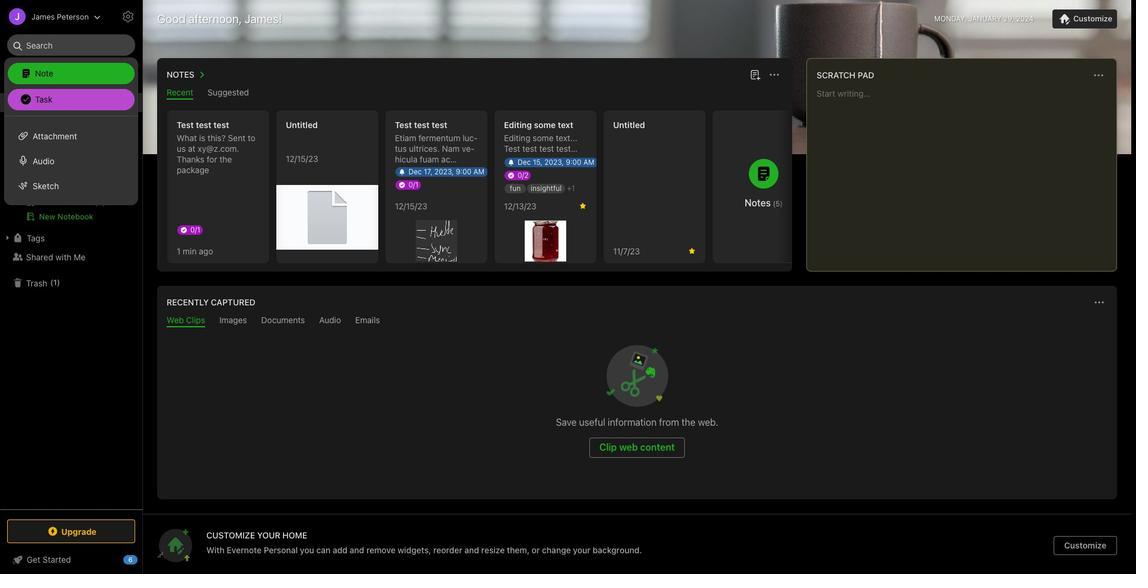 Task type: locate. For each thing, give the bounding box(es) containing it.
new up tags
[[39, 212, 55, 221]]

cursus
[[441, 197, 467, 207]]

0 vertical spatial dec
[[518, 158, 531, 167]]

eleifend
[[395, 165, 425, 175]]

xy@z.com.
[[198, 144, 239, 154]]

am down "ve"
[[474, 167, 485, 176]]

1 horizontal spatial audio
[[319, 315, 341, 325]]

notes
[[167, 69, 194, 79], [26, 135, 49, 146], [745, 197, 771, 208]]

change
[[542, 545, 571, 555]]

for
[[207, 154, 217, 164]]

web clips tab
[[167, 315, 205, 327]]

audio inside tab list
[[319, 315, 341, 325]]

0 horizontal spatial the
[[220, 154, 232, 164]]

0 vertical spatial audio
[[33, 156, 54, 166]]

peterson
[[57, 12, 89, 21]]

clip web content button
[[589, 438, 685, 458]]

2 horizontal spatial test
[[504, 144, 520, 154]]

thanks
[[177, 154, 204, 164]]

get
[[27, 554, 40, 565]]

dec up 0/2
[[518, 158, 531, 167]]

suggested tab
[[208, 87, 249, 100]]

am for test
[[583, 158, 594, 167]]

1 vertical spatial 1
[[53, 278, 57, 287]]

editing
[[504, 120, 532, 130], [504, 133, 530, 143]]

notes inside button
[[167, 69, 194, 79]]

2 horizontal spatial thumbnail image
[[525, 221, 566, 262]]

proin
[[418, 208, 438, 218]]

tab list containing recent
[[160, 87, 790, 100]]

test
[[196, 120, 211, 130], [214, 120, 229, 130], [414, 120, 430, 130], [432, 120, 447, 130], [522, 144, 537, 154], [539, 144, 554, 154], [556, 144, 571, 154], [504, 154, 519, 164], [521, 154, 536, 164], [538, 154, 553, 164], [555, 154, 569, 164], [572, 154, 586, 164]]

more actions image
[[768, 68, 782, 82], [1092, 295, 1107, 310]]

2 vertical spatial notes
[[745, 197, 771, 208]]

1 vertical spatial editing
[[504, 133, 530, 143]]

1 horizontal spatial thumbnail image
[[416, 221, 457, 262]]

1 vertical spatial tab list
[[160, 315, 1115, 327]]

)
[[60, 135, 63, 145], [102, 198, 105, 207], [780, 199, 783, 208], [57, 278, 60, 287]]

some left 'text...'
[[533, 133, 554, 143]]

1 horizontal spatial notes
[[167, 69, 194, 79]]

test up hello at the top
[[504, 144, 520, 154]]

2023, down ac
[[434, 167, 454, 176]]

1 horizontal spatial 0/1
[[409, 180, 419, 189]]

captured
[[211, 297, 255, 307]]

audio inside button
[[33, 156, 54, 166]]

2023, right 15,
[[544, 158, 564, 167]]

untitled
[[286, 120, 318, 130], [613, 120, 645, 130]]

0 vertical spatial 2023,
[[544, 158, 564, 167]]

test inside test test test what is this? sent to us at xy@z.com. thanks for the package
[[177, 120, 194, 130]]

pad
[[858, 70, 874, 80]]

1 vertical spatial the
[[682, 417, 696, 428]]

clip
[[599, 442, 617, 452]]

0 vertical spatial am
[[583, 158, 594, 167]]

1 horizontal spatial 2023,
[[544, 158, 564, 167]]

1 horizontal spatial 5
[[98, 198, 102, 207]]

expand tags image
[[3, 233, 12, 243]]

tags
[[27, 233, 45, 243]]

them,
[[507, 545, 530, 555]]

audio tab
[[319, 315, 341, 327]]

0 horizontal spatial 1
[[53, 278, 57, 287]]

None search field
[[15, 34, 127, 56]]

mauris
[[395, 176, 421, 186]]

web
[[619, 442, 638, 452]]

tab list for recently captured
[[160, 315, 1115, 327]]

scratch pad button
[[814, 68, 874, 82]]

0 vertical spatial customize button
[[1053, 9, 1117, 28]]

test inside test test test etiam fermentum luc tus ultrices. nam ve hicula fuam ac eleifend vulputate. mauris nisi orci, bibendum sed purus ac, dapibus cursus risus. proin maximus, augue qu...
[[395, 120, 412, 130]]

More actions field
[[766, 66, 783, 83], [1091, 67, 1107, 84], [1091, 294, 1108, 311]]

tree containing home
[[0, 93, 142, 509]]

1 vertical spatial 12/15/23
[[395, 201, 427, 211]]

0 horizontal spatial dec
[[409, 167, 422, 176]]

notebooks
[[27, 181, 68, 191]]

0 vertical spatial 9:00
[[566, 158, 581, 167]]

1 tab list from the top
[[160, 87, 790, 100]]

0 vertical spatial new
[[26, 68, 43, 78]]

0 vertical spatial tab list
[[160, 87, 790, 100]]

ultrices.
[[409, 144, 440, 154]]

1 horizontal spatial and
[[465, 545, 479, 555]]

test test test etiam fermentum luc tus ultrices. nam ve hicula fuam ac eleifend vulputate. mauris nisi orci, bibendum sed purus ac, dapibus cursus risus. proin maximus, augue qu...
[[395, 120, 478, 228]]

1 editing from the top
[[504, 120, 532, 130]]

shared with me
[[26, 252, 86, 262]]

1 vertical spatial 2023,
[[434, 167, 454, 176]]

new notebook group
[[0, 195, 142, 228]]

0 horizontal spatial untitled
[[286, 120, 318, 130]]

0 horizontal spatial notes ( 5 )
[[26, 135, 63, 146]]

2 untitled from the left
[[613, 120, 645, 130]]

0/1 up the 1 min ago
[[190, 225, 200, 234]]

1 horizontal spatial untitled
[[613, 120, 645, 130]]

us
[[177, 144, 186, 154]]

1 vertical spatial 9:00
[[456, 167, 472, 176]]

more actions field for recently captured
[[1091, 294, 1108, 311]]

0 horizontal spatial 2023,
[[434, 167, 454, 176]]

new for new
[[26, 68, 43, 78]]

the right from
[[682, 417, 696, 428]]

james
[[31, 12, 55, 21]]

test for sent
[[177, 120, 194, 130]]

recent tab
[[167, 87, 193, 100]]

new inside "popup button"
[[26, 68, 43, 78]]

1 horizontal spatial 1
[[177, 246, 180, 256]]

0 vertical spatial notes ( 5 )
[[26, 135, 63, 146]]

test inside editing some text editing some text... test test test test test test test test test hello world amiright
[[504, 144, 520, 154]]

new inside button
[[39, 212, 55, 221]]

test up what
[[177, 120, 194, 130]]

sketch button
[[4, 173, 138, 198]]

0 vertical spatial editing
[[504, 120, 532, 130]]

1 horizontal spatial am
[[583, 158, 594, 167]]

am
[[583, 158, 594, 167], [474, 167, 485, 176]]

1 vertical spatial 0/1
[[190, 225, 200, 234]]

new
[[26, 68, 43, 78], [39, 212, 55, 221]]

notebook
[[58, 212, 93, 221]]

1 horizontal spatial more actions image
[[1092, 295, 1107, 310]]

audio
[[33, 156, 54, 166], [319, 315, 341, 325]]

1 left min on the top left of the page
[[177, 246, 180, 256]]

1 vertical spatial notes
[[26, 135, 49, 146]]

1 horizontal spatial 9:00
[[566, 158, 581, 167]]

images
[[219, 315, 247, 325]]

expand notebooks image
[[3, 181, 12, 190]]

9:00 right orci,
[[456, 167, 472, 176]]

1 vertical spatial new
[[39, 212, 55, 221]]

the down xy@z.com.
[[220, 154, 232, 164]]

dec
[[518, 158, 531, 167], [409, 167, 422, 176]]

1 untitled from the left
[[286, 120, 318, 130]]

risus.
[[395, 208, 416, 218]]

1 horizontal spatial test
[[395, 120, 412, 130]]

audio left the emails at the bottom
[[319, 315, 341, 325]]

and right the add
[[350, 545, 364, 555]]

notes button
[[164, 68, 209, 82]]

nam
[[442, 144, 460, 154]]

9:00 for test
[[566, 158, 581, 167]]

tab list containing web clips
[[160, 315, 1115, 327]]

remove
[[366, 545, 395, 555]]

am right amiright
[[583, 158, 594, 167]]

9:00 down 'text...'
[[566, 158, 581, 167]]

0 vertical spatial 12/15/23
[[286, 153, 318, 163]]

your
[[257, 530, 280, 540]]

monday,
[[934, 14, 967, 23]]

fuam
[[420, 154, 439, 164]]

hicula
[[395, 144, 475, 164]]

tab list
[[160, 87, 790, 100], [160, 315, 1115, 327]]

1 horizontal spatial 12/15/23
[[395, 201, 427, 211]]

0 horizontal spatial audio
[[33, 156, 54, 166]]

upgrade
[[61, 526, 96, 536]]

some left text
[[534, 120, 556, 130]]

orci,
[[438, 176, 455, 186]]

luc
[[463, 133, 478, 143]]

recently captured
[[167, 297, 255, 307]]

0 vertical spatial the
[[220, 154, 232, 164]]

test up etiam
[[395, 120, 412, 130]]

Start writing… text field
[[817, 88, 1116, 262]]

0 horizontal spatial 9:00
[[456, 167, 472, 176]]

tree
[[0, 93, 142, 509]]

1 vertical spatial audio
[[319, 315, 341, 325]]

2023,
[[544, 158, 564, 167], [434, 167, 454, 176]]

click to collapse image
[[138, 552, 147, 566]]

tags button
[[0, 228, 142, 247]]

29,
[[1004, 14, 1014, 23]]

thumbnail image
[[276, 185, 378, 250], [416, 221, 457, 262], [525, 221, 566, 262]]

0/1 down eleifend
[[409, 180, 419, 189]]

suggested
[[208, 87, 249, 97]]

tasks button
[[0, 150, 142, 169]]

0 horizontal spatial test
[[177, 120, 194, 130]]

2 tab list from the top
[[160, 315, 1115, 327]]

thumbnail image for tus
[[416, 221, 457, 262]]

started
[[43, 554, 71, 565]]

with
[[55, 252, 71, 262]]

1 vertical spatial dec
[[409, 167, 422, 176]]

note button
[[8, 63, 135, 84]]

task button
[[8, 89, 135, 110]]

2023, for test
[[544, 158, 564, 167]]

upgrade button
[[7, 519, 135, 543]]

dec left 17,
[[409, 167, 422, 176]]

0 horizontal spatial and
[[350, 545, 364, 555]]

new up task
[[26, 68, 43, 78]]

home
[[26, 98, 49, 108]]

and left resize
[[465, 545, 479, 555]]

1 vertical spatial notes ( 5 )
[[745, 197, 783, 208]]

ac,
[[395, 197, 406, 207]]

you
[[300, 545, 314, 555]]

audio up sketch
[[33, 156, 54, 166]]

) inside trash ( 1 )
[[57, 278, 60, 287]]

0 horizontal spatial notes
[[26, 135, 49, 146]]

0 vertical spatial 1
[[177, 246, 180, 256]]

documents tab
[[261, 315, 305, 327]]

1 horizontal spatial dec
[[518, 158, 531, 167]]

customize
[[1073, 14, 1112, 23], [1064, 540, 1107, 550]]

qu...
[[421, 218, 438, 228]]

2 editing from the top
[[504, 133, 530, 143]]

0 vertical spatial more actions image
[[768, 68, 782, 82]]

vulputate.
[[428, 165, 466, 175]]

ac
[[441, 154, 450, 164]]

0/1
[[409, 180, 419, 189], [190, 225, 200, 234]]

0 vertical spatial notes
[[167, 69, 194, 79]]

save
[[556, 417, 577, 428]]

0 horizontal spatial am
[[474, 167, 485, 176]]

afternoon,
[[188, 12, 242, 25]]

purus
[[452, 186, 473, 196]]

0 horizontal spatial more actions image
[[768, 68, 782, 82]]

1 inside trash ( 1 )
[[53, 278, 57, 287]]

2 and from the left
[[465, 545, 479, 555]]

sketch
[[33, 181, 59, 191]]

new notebook
[[39, 212, 93, 221]]

1 vertical spatial am
[[474, 167, 485, 176]]

january
[[969, 14, 1002, 23]]

notes ( 5 )
[[26, 135, 63, 146], [745, 197, 783, 208]]

dec for tus
[[409, 167, 422, 176]]

1 right trash
[[53, 278, 57, 287]]

new for new notebook
[[39, 212, 55, 221]]



Task type: vqa. For each thing, say whether or not it's contained in the screenshot.
THE NEW related to New Notebook
yes



Task type: describe. For each thing, give the bounding box(es) containing it.
recent
[[167, 87, 193, 97]]

0 vertical spatial some
[[534, 120, 556, 130]]

new button
[[7, 62, 135, 84]]

1 horizontal spatial the
[[682, 417, 696, 428]]

james peterson
[[31, 12, 89, 21]]

documents
[[261, 315, 305, 325]]

reorder
[[433, 545, 462, 555]]

widgets,
[[398, 545, 431, 555]]

scratch
[[817, 70, 856, 80]]

fermentum
[[419, 133, 460, 143]]

1 vertical spatial customize button
[[1054, 536, 1117, 555]]

package
[[177, 165, 209, 175]]

clip web content
[[599, 442, 675, 452]]

( inside new notebook group
[[95, 198, 98, 207]]

sent
[[228, 133, 245, 143]]

Help and Learning task checklist field
[[0, 550, 142, 569]]

images tab
[[219, 315, 247, 327]]

( inside trash ( 1 )
[[50, 278, 53, 287]]

etiam
[[395, 133, 416, 143]]

shared with me link
[[0, 247, 142, 266]]

resize
[[481, 545, 505, 555]]

1 vertical spatial more actions image
[[1092, 295, 1107, 310]]

0 horizontal spatial 0/1
[[190, 225, 200, 234]]

0 vertical spatial 0/1
[[409, 180, 419, 189]]

trash
[[26, 278, 47, 288]]

0 horizontal spatial thumbnail image
[[276, 185, 378, 250]]

shared
[[26, 252, 53, 262]]

scratch pad
[[817, 70, 874, 80]]

2024
[[1016, 14, 1034, 23]]

add
[[333, 545, 348, 555]]

) inside new notebook group
[[102, 198, 105, 207]]

to
[[248, 133, 255, 143]]

monday, january 29, 2024
[[934, 14, 1034, 23]]

0 horizontal spatial 12/15/23
[[286, 153, 318, 163]]

dapibus
[[409, 197, 439, 207]]

sed
[[435, 186, 449, 196]]

me
[[74, 252, 86, 262]]

ago
[[199, 246, 213, 256]]

good afternoon, james!
[[157, 12, 282, 25]]

emails tab
[[355, 315, 380, 327]]

0 horizontal spatial 5
[[55, 135, 60, 145]]

at
[[188, 144, 195, 154]]

1 vertical spatial customize
[[1064, 540, 1107, 550]]

emails
[[355, 315, 380, 325]]

6
[[128, 556, 133, 563]]

web.
[[698, 417, 718, 428]]

1 horizontal spatial notes ( 5 )
[[745, 197, 783, 208]]

this?
[[208, 133, 226, 143]]

note creation menu element
[[8, 60, 135, 113]]

1 vertical spatial some
[[533, 133, 554, 143]]

dec for test
[[518, 158, 531, 167]]

tus
[[395, 133, 478, 154]]

note
[[35, 68, 53, 78]]

notebooks link
[[0, 176, 142, 195]]

min
[[183, 246, 197, 256]]

the inside test test test what is this? sent to us at xy@z.com. thanks for the package
[[220, 154, 232, 164]]

ve
[[462, 144, 475, 154]]

information
[[608, 417, 657, 428]]

tab list for notes
[[160, 87, 790, 100]]

0 vertical spatial customize
[[1073, 14, 1112, 23]]

Account field
[[0, 5, 101, 28]]

notes ( 5 ) inside tree
[[26, 135, 63, 146]]

useful
[[579, 417, 605, 428]]

9:00 for tus
[[456, 167, 472, 176]]

recently
[[167, 297, 209, 307]]

insightful +1
[[531, 184, 575, 193]]

2 horizontal spatial 5
[[776, 199, 780, 208]]

personal
[[264, 545, 298, 555]]

what
[[177, 133, 197, 143]]

more actions image
[[1092, 68, 1106, 82]]

settings image
[[121, 9, 135, 24]]

am for tus
[[474, 167, 485, 176]]

notes inside notes ( 5 )
[[26, 135, 49, 146]]

bibendum
[[395, 186, 433, 196]]

insightful
[[531, 184, 562, 193]]

more actions field for scratch pad
[[1091, 67, 1107, 84]]

content
[[640, 442, 675, 452]]

2 horizontal spatial notes
[[745, 197, 771, 208]]

tasks
[[26, 154, 48, 165]]

test for tus
[[395, 120, 412, 130]]

15,
[[533, 158, 542, 167]]

thumbnail image for test
[[525, 221, 566, 262]]

clips
[[186, 315, 205, 325]]

save useful information from the web.
[[556, 417, 718, 428]]

is
[[199, 133, 205, 143]]

with
[[206, 545, 225, 555]]

home
[[282, 530, 307, 540]]

0/2
[[518, 171, 529, 180]]

12/13/23
[[504, 201, 537, 211]]

amiright
[[551, 165, 582, 175]]

customize your home with evernote personal you can add and remove widgets, reorder and resize them, or change your background.
[[206, 530, 642, 555]]

web clips
[[167, 315, 205, 325]]

5 inside new notebook group
[[98, 198, 102, 207]]

get started
[[27, 554, 71, 565]]

2023, for tus
[[434, 167, 454, 176]]

home link
[[0, 93, 142, 112]]

17,
[[424, 167, 432, 176]]

fun
[[510, 184, 521, 193]]

( 5 )
[[95, 198, 105, 207]]

world
[[526, 165, 548, 175]]

maximus,
[[440, 208, 476, 218]]

editing some text editing some text... test test test test test test test test test hello world amiright
[[504, 120, 586, 175]]

new notebook button
[[0, 209, 142, 224]]

text...
[[556, 133, 578, 143]]

your
[[573, 545, 591, 555]]

hello
[[504, 165, 524, 175]]

1 and from the left
[[350, 545, 364, 555]]

trash ( 1 )
[[26, 278, 60, 288]]

Search text field
[[15, 34, 127, 56]]

nisi
[[423, 176, 436, 186]]

james!
[[245, 12, 282, 25]]

or
[[532, 545, 540, 555]]



